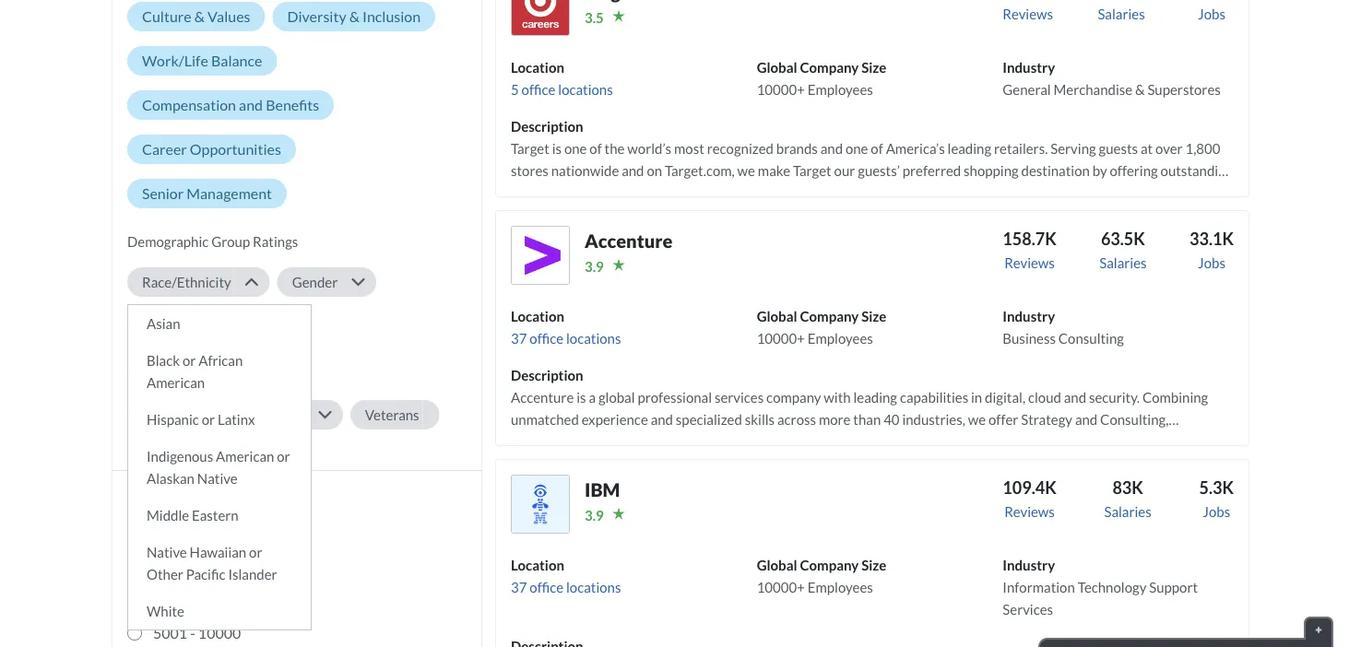 Task type: locate. For each thing, give the bounding box(es) containing it.
employees
[[808, 81, 874, 98], [808, 330, 874, 347], [808, 579, 874, 596]]

sexual
[[142, 318, 181, 335]]

37 down ibm image
[[511, 579, 527, 596]]

1 vertical spatial native
[[147, 544, 187, 561]]

reviews inside 109.4k reviews
[[1005, 504, 1055, 520]]

support
[[1150, 579, 1199, 596]]

5
[[511, 81, 519, 98]]

2 vertical spatial jobs
[[1203, 504, 1231, 520]]

ibm image
[[511, 475, 570, 534]]

3.9 down "ibm"
[[585, 507, 604, 524]]

0 vertical spatial industry
[[1003, 59, 1056, 76]]

2 vertical spatial 10000+
[[757, 579, 805, 596]]

1 vertical spatial american
[[216, 448, 274, 465]]

0 vertical spatial location
[[511, 59, 565, 76]]

63.5k
[[1102, 229, 1146, 249]]

1 vertical spatial locations
[[567, 330, 621, 347]]

- right 51
[[173, 536, 178, 554]]

10000+ for ibm
[[757, 579, 805, 596]]

1 37 office locations link from the top
[[511, 330, 621, 347]]

3.9 down accenture
[[585, 258, 604, 275]]

accenture image
[[511, 226, 570, 285]]

33.1k jobs
[[1190, 229, 1235, 271]]

0 vertical spatial 3.9
[[585, 258, 604, 275]]

target image
[[511, 0, 570, 36]]

location for accenture
[[511, 308, 565, 325]]

industry information technology support services
[[1003, 557, 1199, 618]]

2 3.9 from the top
[[585, 507, 604, 524]]

1 location from the top
[[511, 59, 565, 76]]

1 vertical spatial office
[[530, 330, 564, 347]]

1 location 37 office locations from the top
[[511, 308, 621, 347]]

salaries for ibm
[[1105, 504, 1152, 520]]

3 industry from the top
[[1003, 557, 1056, 574]]

parent
[[142, 407, 183, 423]]

information
[[1003, 579, 1076, 596]]

1 37 from the top
[[511, 330, 527, 347]]

1 vertical spatial salaries
[[1100, 255, 1147, 271]]

parent or family caregiver
[[142, 407, 304, 423]]

reviews down 109.4k
[[1005, 504, 1055, 520]]

people with disabilities
[[142, 363, 283, 379]]

501 - 1000
[[153, 580, 224, 598]]

or right black
[[183, 352, 196, 369]]

1 vertical spatial location
[[511, 308, 565, 325]]

locations
[[558, 81, 613, 98], [567, 330, 621, 347], [567, 579, 621, 596]]

& left inclusion
[[349, 7, 360, 25]]

reviews for ibm
[[1005, 504, 1055, 520]]

3 10000+ from the top
[[757, 579, 805, 596]]

1 employees from the top
[[808, 81, 874, 98]]

american inside black or african american
[[147, 375, 205, 391]]

size
[[862, 59, 887, 76], [862, 308, 887, 325], [253, 489, 283, 509], [862, 557, 887, 574]]

3 employees from the top
[[808, 579, 874, 596]]

- right 1
[[165, 514, 170, 532]]

consulting
[[1059, 330, 1125, 347]]

company for industry business consulting
[[800, 308, 859, 325]]

1 vertical spatial employees
[[808, 330, 874, 347]]

2 vertical spatial reviews
[[1005, 504, 1055, 520]]

size for industry general merchandise & superstores
[[862, 59, 887, 76]]

2 vertical spatial industry
[[1003, 557, 1056, 574]]

office right 5
[[522, 81, 556, 98]]

0 vertical spatial employees
[[808, 81, 874, 98]]

- for 501
[[182, 580, 187, 598]]

- right 201
[[182, 558, 187, 576]]

0 vertical spatial location 37 office locations
[[511, 308, 621, 347]]

american down black
[[147, 375, 205, 391]]

industry inside industry information technology support services
[[1003, 557, 1056, 574]]

5.3k
[[1200, 478, 1235, 498]]

5000
[[198, 602, 232, 620]]

description
[[511, 118, 584, 135], [511, 367, 584, 384]]

2 37 office locations link from the top
[[511, 579, 621, 596]]

37 down accenture 'image'
[[511, 330, 527, 347]]

0 horizontal spatial &
[[194, 7, 205, 25]]

3 global company size 10000+ employees from the top
[[757, 557, 887, 596]]

company
[[800, 59, 859, 76], [800, 308, 859, 325], [179, 489, 250, 509], [800, 557, 859, 574]]

disabilities
[[216, 363, 283, 379]]

0 vertical spatial 37 office locations link
[[511, 330, 621, 347]]

1 vertical spatial location 37 office locations
[[511, 557, 621, 596]]

1 vertical spatial 37 office locations link
[[511, 579, 621, 596]]

200
[[181, 536, 207, 554]]

37 office locations link
[[511, 330, 621, 347], [511, 579, 621, 596]]

2 vertical spatial locations
[[567, 579, 621, 596]]

industry inside industry business consulting
[[1003, 308, 1056, 325]]

balance
[[211, 52, 262, 70]]

& left values
[[194, 7, 205, 25]]

ratings
[[253, 233, 298, 250]]

native
[[197, 470, 238, 487], [147, 544, 187, 561]]

0 vertical spatial 37
[[511, 330, 527, 347]]

1 vertical spatial industry
[[1003, 308, 1056, 325]]

location down accenture 'image'
[[511, 308, 565, 325]]

1 vertical spatial jobs
[[1199, 255, 1226, 271]]

37 office locations link for ibm
[[511, 579, 621, 596]]

superstores
[[1148, 81, 1221, 98]]

culture
[[142, 7, 192, 25]]

location 37 office locations for ibm
[[511, 557, 621, 596]]

201 - 500
[[153, 558, 215, 576]]

1000
[[190, 580, 224, 598]]

1 vertical spatial description
[[511, 367, 584, 384]]

& inside industry general merchandise & superstores
[[1136, 81, 1146, 98]]

general
[[1003, 81, 1051, 98]]

sexual orientation
[[142, 318, 256, 335]]

senior
[[142, 184, 184, 202]]

jobs up superstores
[[1199, 5, 1226, 22]]

63.5k salaries
[[1100, 229, 1147, 271]]

technology
[[1078, 579, 1147, 596]]

2 vertical spatial global company size 10000+ employees
[[757, 557, 887, 596]]

jobs down 33.1k
[[1199, 255, 1226, 271]]

1 vertical spatial 37
[[511, 579, 527, 596]]

location
[[511, 59, 565, 76], [511, 308, 565, 325], [511, 557, 565, 574]]

location 5 office locations
[[511, 59, 613, 98]]

industry general merchandise & superstores
[[1003, 59, 1221, 98]]

american down latinx
[[216, 448, 274, 465]]

reviews down the 158.7k on the top of the page
[[1005, 255, 1055, 271]]

1 horizontal spatial american
[[216, 448, 274, 465]]

1 description from the top
[[511, 118, 584, 135]]

salaries up industry general merchandise & superstores on the top right of page
[[1098, 5, 1146, 22]]

- right 1001
[[190, 602, 195, 620]]

company for industry information technology support services
[[800, 557, 859, 574]]

1 industry from the top
[[1003, 59, 1056, 76]]

& left superstores
[[1136, 81, 1146, 98]]

1 vertical spatial 10000+
[[757, 330, 805, 347]]

accenture
[[585, 230, 673, 252]]

5 office locations link
[[511, 81, 613, 98]]

location up 5
[[511, 59, 565, 76]]

2 industry from the top
[[1003, 308, 1056, 325]]

office down ibm image
[[530, 579, 564, 596]]

global
[[757, 59, 798, 76], [757, 308, 798, 325], [127, 489, 176, 509], [757, 557, 798, 574]]

indigenous american or alaskan native
[[147, 448, 290, 487]]

33.1k
[[1190, 229, 1235, 249]]

industry up business
[[1003, 308, 1056, 325]]

industry
[[1003, 59, 1056, 76], [1003, 308, 1056, 325], [1003, 557, 1056, 574]]

0 vertical spatial american
[[147, 375, 205, 391]]

global company size 10000+ employees for ibm
[[757, 557, 887, 596]]

jobs
[[1199, 5, 1226, 22], [1199, 255, 1226, 271], [1203, 504, 1231, 520]]

location 37 office locations down ibm image
[[511, 557, 621, 596]]

salaries for accenture
[[1100, 255, 1147, 271]]

0 vertical spatial reviews
[[1003, 5, 1054, 22]]

37 office locations link down accenture 'image'
[[511, 330, 621, 347]]

37 office locations link down ibm image
[[511, 579, 621, 596]]

american inside the indigenous american or alaskan native
[[216, 448, 274, 465]]

0 vertical spatial global company size 10000+ employees
[[757, 59, 887, 98]]

0 vertical spatial 10000+
[[757, 81, 805, 98]]

1 3.9 from the top
[[585, 258, 604, 275]]

jobs for ibm
[[1203, 504, 1231, 520]]

or up "islander"
[[249, 544, 262, 561]]

employees for accenture
[[808, 330, 874, 347]]

reviews
[[1003, 5, 1054, 22], [1005, 255, 1055, 271], [1005, 504, 1055, 520]]

0 horizontal spatial american
[[147, 375, 205, 391]]

opportunities
[[190, 140, 281, 158]]

employees for ibm
[[808, 579, 874, 596]]

1 horizontal spatial &
[[349, 7, 360, 25]]

or down caregiver
[[277, 448, 290, 465]]

office down accenture 'image'
[[530, 330, 564, 347]]

5.3k jobs
[[1200, 478, 1235, 520]]

2 vertical spatial office
[[530, 579, 564, 596]]

company for industry general merchandise & superstores
[[800, 59, 859, 76]]

2 location from the top
[[511, 308, 565, 325]]

industry up general
[[1003, 59, 1056, 76]]

201
[[153, 558, 179, 576]]

2 10000+ from the top
[[757, 330, 805, 347]]

native up the "other"
[[147, 544, 187, 561]]

location 37 office locations
[[511, 308, 621, 347], [511, 557, 621, 596]]

industry for ibm
[[1003, 557, 1056, 574]]

reviews up general
[[1003, 5, 1054, 22]]

10000+
[[757, 81, 805, 98], [757, 330, 805, 347], [757, 579, 805, 596]]

1 vertical spatial 3.9
[[585, 507, 604, 524]]

white
[[147, 603, 184, 620]]

2 description from the top
[[511, 367, 584, 384]]

jobs inside the 33.1k jobs
[[1199, 255, 1226, 271]]

jobs down 5.3k
[[1203, 504, 1231, 520]]

salaries down '83k'
[[1105, 504, 1152, 520]]

or left latinx
[[202, 411, 215, 428]]

3 location from the top
[[511, 557, 565, 574]]

3.9 for ibm
[[585, 507, 604, 524]]

- down 1001 - 5000
[[190, 625, 195, 643]]

compensation and benefits button
[[127, 90, 334, 120]]

2 location 37 office locations from the top
[[511, 557, 621, 596]]

caregiver
[[245, 407, 304, 423]]

0 horizontal spatial native
[[147, 544, 187, 561]]

people
[[142, 363, 184, 379]]

1 vertical spatial reviews
[[1005, 255, 1055, 271]]

37
[[511, 330, 527, 347], [511, 579, 527, 596]]

services
[[1003, 601, 1054, 618]]

american
[[147, 375, 205, 391], [216, 448, 274, 465]]

& for culture
[[194, 7, 205, 25]]

industry for accenture
[[1003, 308, 1056, 325]]

0 vertical spatial office
[[522, 81, 556, 98]]

2 vertical spatial location
[[511, 557, 565, 574]]

1 vertical spatial global company size 10000+ employees
[[757, 308, 887, 347]]

veterans
[[365, 407, 419, 423]]

2 horizontal spatial &
[[1136, 81, 1146, 98]]

158.7k reviews
[[1003, 229, 1057, 271]]

jobs inside 5.3k jobs
[[1203, 504, 1231, 520]]

- for 1001
[[190, 602, 195, 620]]

location down ibm image
[[511, 557, 565, 574]]

2 employees from the top
[[808, 330, 874, 347]]

2 37 from the top
[[511, 579, 527, 596]]

0 vertical spatial native
[[197, 470, 238, 487]]

0 vertical spatial locations
[[558, 81, 613, 98]]

reviews inside 158.7k reviews
[[1005, 255, 1055, 271]]

1 horizontal spatial native
[[197, 470, 238, 487]]

native up global company size
[[197, 470, 238, 487]]

industry up information
[[1003, 557, 1056, 574]]

pacific
[[186, 566, 226, 583]]

- right 501
[[182, 580, 187, 598]]

2 vertical spatial employees
[[808, 579, 874, 596]]

location 37 office locations down accenture 'image'
[[511, 308, 621, 347]]

2 vertical spatial salaries
[[1105, 504, 1152, 520]]

salaries down 63.5k at the top
[[1100, 255, 1147, 271]]

or inside black or african american
[[183, 352, 196, 369]]

0 vertical spatial description
[[511, 118, 584, 135]]

or for black
[[183, 352, 196, 369]]

islander
[[228, 566, 277, 583]]

-
[[165, 514, 170, 532], [173, 536, 178, 554], [182, 558, 187, 576], [182, 580, 187, 598], [190, 602, 195, 620], [190, 625, 195, 643]]

2 global company size 10000+ employees from the top
[[757, 308, 887, 347]]

reviews for accenture
[[1005, 255, 1055, 271]]

37 for ibm
[[511, 579, 527, 596]]

1001 - 5000
[[153, 602, 232, 620]]

eastern
[[192, 507, 239, 524]]

or left family
[[186, 407, 199, 423]]



Task type: describe. For each thing, give the bounding box(es) containing it.
african
[[199, 352, 243, 369]]

work/life balance button
[[127, 46, 277, 76]]

hispanic or latinx
[[147, 411, 255, 428]]

reviews link
[[1003, 0, 1054, 41]]

diversity & inclusion button
[[273, 2, 436, 31]]

3.5
[[585, 9, 604, 26]]

or inside native hawaiian or other pacific islander
[[249, 544, 262, 561]]

career
[[142, 140, 187, 158]]

office for ibm
[[530, 579, 564, 596]]

1 10000+ from the top
[[757, 81, 805, 98]]

37 office locations link for accenture
[[511, 330, 621, 347]]

global for industry business consulting
[[757, 308, 798, 325]]

global company size 10000+ employees for accenture
[[757, 308, 887, 347]]

or inside the indigenous american or alaskan native
[[277, 448, 290, 465]]

compensation and benefits
[[142, 96, 319, 114]]

location inside the location 5 office locations
[[511, 59, 565, 76]]

merchandise
[[1054, 81, 1133, 98]]

black
[[147, 352, 180, 369]]

locations for ibm
[[567, 579, 621, 596]]

5001 - 10000
[[153, 625, 241, 643]]

middle
[[147, 507, 189, 524]]

location for ibm
[[511, 557, 565, 574]]

1001
[[153, 602, 187, 620]]

office for accenture
[[530, 330, 564, 347]]

values
[[208, 7, 250, 25]]

native hawaiian or other pacific islander
[[147, 544, 277, 583]]

senior management
[[142, 184, 272, 202]]

0 vertical spatial jobs
[[1199, 5, 1226, 22]]

career opportunities
[[142, 140, 281, 158]]

alaskan
[[147, 470, 195, 487]]

50
[[173, 514, 190, 532]]

109.4k
[[1003, 478, 1057, 498]]

locations for accenture
[[567, 330, 621, 347]]

gender
[[292, 274, 338, 291]]

51 - 200
[[153, 536, 207, 554]]

1 - 50
[[153, 514, 190, 532]]

industry business consulting
[[1003, 308, 1125, 347]]

jobs for accenture
[[1199, 255, 1226, 271]]

group
[[211, 233, 250, 250]]

hawaiian
[[190, 544, 247, 561]]

indigenous
[[147, 448, 213, 465]]

culture & values
[[142, 7, 250, 25]]

description for 37
[[511, 367, 584, 384]]

83k
[[1113, 478, 1144, 498]]

management
[[187, 184, 272, 202]]

& for diversity
[[349, 7, 360, 25]]

compensation
[[142, 96, 236, 114]]

middle eastern
[[147, 507, 239, 524]]

location 37 office locations for accenture
[[511, 308, 621, 347]]

family
[[202, 407, 242, 423]]

asian
[[147, 315, 180, 332]]

or for hispanic
[[202, 411, 215, 428]]

orientation
[[184, 318, 256, 335]]

culture & values button
[[127, 2, 265, 31]]

jobs link
[[1190, 0, 1235, 41]]

and
[[239, 96, 263, 114]]

demographic group ratings
[[127, 233, 298, 250]]

salaries link
[[1095, 0, 1149, 41]]

3.9 for accenture
[[585, 258, 604, 275]]

diversity
[[287, 7, 347, 25]]

industry inside industry general merchandise & superstores
[[1003, 59, 1056, 76]]

black or african american
[[147, 352, 243, 391]]

- for 5001
[[190, 625, 195, 643]]

10000
[[198, 625, 241, 643]]

10000+ for accenture
[[757, 330, 805, 347]]

size for industry business consulting
[[862, 308, 887, 325]]

501
[[153, 580, 179, 598]]

description for 5
[[511, 118, 584, 135]]

global for industry general merchandise & superstores
[[757, 59, 798, 76]]

0 vertical spatial salaries
[[1098, 5, 1146, 22]]

or for parent
[[186, 407, 199, 423]]

5001
[[153, 625, 187, 643]]

native inside native hawaiian or other pacific islander
[[147, 544, 187, 561]]

office inside the location 5 office locations
[[522, 81, 556, 98]]

83k salaries
[[1105, 478, 1152, 520]]

global company size
[[127, 489, 283, 509]]

1 global company size 10000+ employees from the top
[[757, 59, 887, 98]]

- for 1
[[165, 514, 170, 532]]

work/life
[[142, 52, 208, 70]]

hispanic
[[147, 411, 199, 428]]

with
[[186, 363, 213, 379]]

benefits
[[266, 96, 319, 114]]

109.4k reviews
[[1003, 478, 1057, 520]]

demographic
[[127, 233, 209, 250]]

- for 51
[[173, 536, 178, 554]]

37 for accenture
[[511, 330, 527, 347]]

native inside the indigenous american or alaskan native
[[197, 470, 238, 487]]

51
[[153, 536, 170, 554]]

- for 201
[[182, 558, 187, 576]]

158.7k
[[1003, 229, 1057, 249]]

race/ethnicity
[[142, 274, 231, 291]]

1
[[153, 514, 162, 532]]

inclusion
[[363, 7, 421, 25]]

ibm
[[585, 479, 620, 501]]

senior management button
[[127, 179, 287, 208]]

size for industry information technology support services
[[862, 557, 887, 574]]

500
[[190, 558, 215, 576]]

other
[[147, 566, 183, 583]]

global for industry information technology support services
[[757, 557, 798, 574]]

business
[[1003, 330, 1056, 347]]

career opportunities button
[[127, 135, 296, 164]]

work/life balance
[[142, 52, 262, 70]]

locations inside the location 5 office locations
[[558, 81, 613, 98]]



Task type: vqa. For each thing, say whether or not it's contained in the screenshot.
Compensation and Benefits
yes



